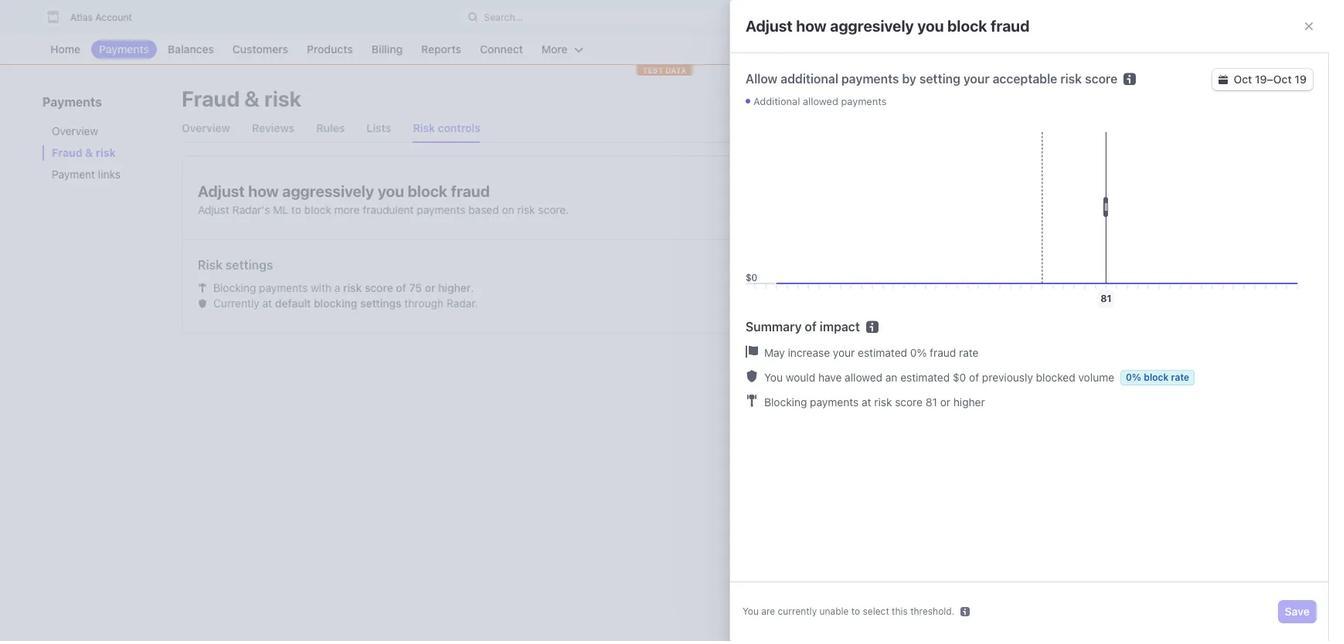 Task type: vqa. For each thing, say whether or not it's contained in the screenshot.
left score
yes



Task type: locate. For each thing, give the bounding box(es) containing it.
1 vertical spatial your
[[833, 346, 855, 359]]

save button
[[1279, 601, 1316, 623]]

at
[[262, 297, 272, 310], [862, 396, 871, 409]]

or right 75
[[425, 281, 436, 294]]

1 horizontal spatial settings
[[360, 297, 402, 310]]

block down aggressively
[[304, 203, 331, 216]]

19 right –
[[1295, 73, 1307, 86]]

you are currently unable to select this threshold.
[[743, 606, 955, 618]]

score
[[1085, 72, 1118, 86], [365, 281, 393, 294], [895, 396, 923, 409]]

of right $0
[[969, 371, 979, 384]]

adjust how aggresively you block fraud
[[746, 17, 1030, 35]]

risk
[[1061, 72, 1082, 86], [264, 86, 301, 111], [517, 203, 535, 216], [343, 281, 362, 294], [874, 396, 892, 409]]

unable
[[820, 606, 849, 618]]

allowed
[[803, 95, 839, 107], [845, 371, 883, 384]]

you
[[918, 17, 944, 35], [378, 182, 404, 200]]

2 vertical spatial of
[[969, 371, 979, 384]]

0 horizontal spatial at
[[262, 297, 272, 310]]

settings right risk
[[226, 258, 273, 272]]

fraud up based on the top
[[451, 182, 490, 200]]

estimated
[[858, 346, 907, 359], [901, 371, 950, 384]]

1 horizontal spatial score
[[895, 396, 923, 409]]

2 horizontal spatial fraud
[[991, 17, 1030, 35]]

your right the setting
[[964, 72, 990, 86]]

you inside adjust how aggressively you block fraud adjust radar's ml to block more fraudulent payments based on risk score.
[[378, 182, 404, 200]]

or down you would have allowed an estimated $0 of previously blocked volume
[[940, 396, 951, 409]]

0 vertical spatial adjust
[[746, 17, 793, 35]]

to left select
[[852, 606, 860, 618]]

at inside blocking payments with a risk score of 75 or higher . currently at default blocking settings through radar.
[[262, 297, 272, 310]]

with
[[311, 281, 332, 294]]

0 horizontal spatial 19
[[1255, 73, 1267, 86]]

0 horizontal spatial 81
[[926, 396, 938, 409]]

2 horizontal spatial score
[[1085, 72, 1118, 86]]

0 horizontal spatial you
[[378, 182, 404, 200]]

test
[[643, 66, 663, 75]]

more inside adjust how aggressively you block fraud adjust radar's ml to block more fraudulent payments based on risk score.
[[334, 203, 360, 216]]

1 horizontal spatial or
[[940, 396, 951, 409]]

higher down $0
[[954, 396, 985, 409]]

to inside adjust how aggressively you block fraud adjust radar's ml to block more fraudulent payments based on risk score.
[[291, 203, 301, 216]]

risk right 'on'
[[517, 203, 535, 216]]

how inside adjust how aggressively you block fraud adjust radar's ml to block more fraudulent payments based on risk score.
[[248, 182, 279, 200]]

0 horizontal spatial allowed
[[803, 95, 839, 107]]

settings inside blocking payments with a risk score of 75 or higher . currently at default blocking settings through radar.
[[360, 297, 402, 310]]

0 horizontal spatial to
[[291, 203, 301, 216]]

0 vertical spatial or
[[425, 281, 436, 294]]

rate
[[959, 346, 979, 359], [1171, 372, 1190, 383]]

0 horizontal spatial fraud
[[451, 182, 490, 200]]

0 vertical spatial 0%
[[910, 346, 927, 359]]

0 horizontal spatial 0%
[[910, 346, 927, 359]]

0 vertical spatial fraud
[[991, 17, 1030, 35]]

allow inside button
[[1013, 186, 1041, 199]]

0 horizontal spatial higher
[[438, 281, 471, 294]]

1 horizontal spatial at
[[862, 396, 871, 409]]

blocking down the would
[[764, 396, 807, 409]]

increase
[[788, 346, 830, 359]]

0 vertical spatial blocking
[[213, 281, 256, 294]]

allowed down may increase your estimated 0% fraud rate
[[845, 371, 883, 384]]

1 horizontal spatial you
[[764, 371, 783, 384]]

you up allow additional payments by setting your acceptable risk score
[[918, 17, 944, 35]]

payments
[[842, 72, 899, 86], [841, 95, 887, 107], [1073, 186, 1125, 199], [417, 203, 466, 216], [259, 281, 308, 294], [810, 396, 859, 409]]

0 horizontal spatial blocking
[[213, 281, 256, 294]]

–
[[1267, 73, 1274, 86]]

have
[[819, 371, 842, 384]]

0 vertical spatial of
[[396, 281, 406, 294]]

19
[[1255, 73, 1267, 86], [1295, 73, 1307, 86]]

allowed down additional at the right of the page
[[803, 95, 839, 107]]

of up increase
[[805, 320, 817, 334]]

1 vertical spatial 0%
[[1126, 372, 1142, 383]]

0 vertical spatial at
[[262, 297, 272, 310]]

1 vertical spatial blocking
[[764, 396, 807, 409]]

blocking inside blocking payments with a risk score of 75 or higher . currently at default blocking settings through radar.
[[213, 281, 256, 294]]

1 vertical spatial settings
[[360, 297, 402, 310]]

1 horizontal spatial to
[[852, 606, 860, 618]]

1 horizontal spatial 0%
[[1126, 372, 1142, 383]]

save
[[1285, 605, 1310, 618]]

radar.
[[447, 297, 478, 310]]

higher up 'radar.'
[[438, 281, 471, 294]]

1 horizontal spatial fraud
[[930, 346, 956, 359]]

ml
[[273, 203, 288, 216]]

1 vertical spatial of
[[805, 320, 817, 334]]

1 vertical spatial 81
[[926, 396, 938, 409]]

adjust
[[746, 17, 793, 35], [198, 182, 245, 200], [198, 203, 229, 216]]

block
[[948, 17, 988, 35], [408, 182, 448, 200], [304, 203, 331, 216], [1144, 372, 1169, 383]]

0 horizontal spatial of
[[396, 281, 406, 294]]

1 horizontal spatial how
[[796, 17, 827, 35]]

0 horizontal spatial score
[[365, 281, 393, 294]]

fraud & risk
[[182, 86, 301, 111]]

1 horizontal spatial more
[[1044, 186, 1071, 199]]

fraud up the acceptable
[[991, 17, 1030, 35]]

you down may
[[764, 371, 783, 384]]

1 vertical spatial score
[[365, 281, 393, 294]]

2 vertical spatial adjust
[[198, 203, 229, 216]]

0%
[[910, 346, 927, 359], [1126, 372, 1142, 383]]

1 vertical spatial allow
[[1013, 186, 1041, 199]]

allow more payments
[[1013, 186, 1125, 199]]

additional
[[754, 95, 800, 107]]

by
[[902, 72, 917, 86]]

of left 75
[[396, 281, 406, 294]]

1 horizontal spatial 19
[[1295, 73, 1307, 86]]

adjust up radar's
[[198, 182, 245, 200]]

1 horizontal spatial blocking
[[764, 396, 807, 409]]

1 vertical spatial you
[[743, 606, 759, 618]]

0 vertical spatial you
[[764, 371, 783, 384]]

how
[[796, 17, 827, 35], [248, 182, 279, 200]]

fraud for may increase your estimated 0% fraud rate
[[930, 346, 956, 359]]

adjust up additional at the right of the page
[[746, 17, 793, 35]]

1 horizontal spatial oct
[[1274, 73, 1292, 86]]

blocking for blocking payments at risk score 81 or higher
[[764, 396, 807, 409]]

you up the fraudulent
[[378, 182, 404, 200]]

svg image
[[1219, 75, 1228, 84]]

summary
[[746, 320, 802, 334]]

0% up you would have allowed an estimated $0 of previously blocked volume
[[910, 346, 927, 359]]

0 horizontal spatial or
[[425, 281, 436, 294]]

0 vertical spatial to
[[291, 203, 301, 216]]

your down impact
[[833, 346, 855, 359]]

risk inside blocking payments with a risk score of 75 or higher . currently at default blocking settings through radar.
[[343, 281, 362, 294]]

oct 19 – oct 19
[[1234, 73, 1307, 86]]

of
[[396, 281, 406, 294], [805, 320, 817, 334], [969, 371, 979, 384]]

1 vertical spatial how
[[248, 182, 279, 200]]

allow for allow additional payments by setting your acceptable risk score
[[746, 72, 778, 86]]

higher
[[438, 281, 471, 294], [954, 396, 985, 409]]

default
[[275, 297, 311, 310]]

estimated up an
[[858, 346, 907, 359]]

&
[[244, 86, 260, 111]]

select
[[863, 606, 889, 618]]

blocking up currently
[[213, 281, 256, 294]]

risk
[[198, 258, 223, 272]]

0% right 'volume' on the bottom
[[1126, 372, 1142, 383]]

0 horizontal spatial oct
[[1234, 73, 1252, 86]]

oct
[[1234, 73, 1252, 86], [1274, 73, 1292, 86]]

score inside blocking payments with a risk score of 75 or higher . currently at default blocking settings through radar.
[[365, 281, 393, 294]]

0 vertical spatial you
[[918, 17, 944, 35]]

0 vertical spatial settings
[[226, 258, 273, 272]]

settings left through
[[360, 297, 402, 310]]

0 horizontal spatial you
[[743, 606, 759, 618]]

0 vertical spatial rate
[[959, 346, 979, 359]]

more
[[1044, 186, 1071, 199], [334, 203, 360, 216]]

fraud for adjust how aggressively you block fraud adjust radar's ml to block more fraudulent payments based on risk score.
[[451, 182, 490, 200]]

additional allowed payments
[[754, 95, 887, 107]]

0 vertical spatial 81
[[1101, 293, 1112, 305]]

to
[[291, 203, 301, 216], [852, 606, 860, 618]]

0 vertical spatial how
[[796, 17, 827, 35]]

you
[[764, 371, 783, 384], [743, 606, 759, 618]]

you left are
[[743, 606, 759, 618]]

1 19 from the left
[[1255, 73, 1267, 86]]

1 vertical spatial higher
[[954, 396, 985, 409]]

0 horizontal spatial how
[[248, 182, 279, 200]]

2 vertical spatial score
[[895, 396, 923, 409]]

at down may increase your estimated 0% fraud rate
[[862, 396, 871, 409]]

how for aggresively
[[796, 17, 827, 35]]

2 19 from the left
[[1295, 73, 1307, 86]]

estimated right an
[[901, 371, 950, 384]]

may increase your estimated 0% fraud rate
[[764, 346, 979, 359]]

to right ml at the left
[[291, 203, 301, 216]]

0 vertical spatial score
[[1085, 72, 1118, 86]]

1 vertical spatial allowed
[[845, 371, 883, 384]]

1 vertical spatial you
[[378, 182, 404, 200]]

1 horizontal spatial of
[[805, 320, 817, 334]]

score.
[[538, 203, 569, 216]]

1 oct from the left
[[1234, 73, 1252, 86]]

0 horizontal spatial settings
[[226, 258, 273, 272]]

1 vertical spatial more
[[334, 203, 360, 216]]

1 vertical spatial to
[[852, 606, 860, 618]]

19 right 'svg' icon
[[1255, 73, 1267, 86]]

1 horizontal spatial your
[[964, 72, 990, 86]]

0 horizontal spatial more
[[334, 203, 360, 216]]

fraudulent
[[363, 203, 414, 216]]

$0
[[953, 371, 966, 384]]

81
[[1101, 293, 1112, 305], [926, 396, 938, 409]]

score down an
[[895, 396, 923, 409]]

1 vertical spatial at
[[862, 396, 871, 409]]

1 vertical spatial fraud
[[451, 182, 490, 200]]

adjust for adjust how aggressively you block fraud adjust radar's ml to block more fraudulent payments based on risk score.
[[198, 182, 245, 200]]

your
[[964, 72, 990, 86], [833, 346, 855, 359]]

allow
[[746, 72, 778, 86], [1013, 186, 1041, 199]]

allow for allow more payments
[[1013, 186, 1041, 199]]

1 horizontal spatial you
[[918, 17, 944, 35]]

settings
[[226, 258, 273, 272], [360, 297, 402, 310]]

you for aggresively
[[918, 17, 944, 35]]

score left 75
[[365, 281, 393, 294]]

0 horizontal spatial allow
[[746, 72, 778, 86]]

2 vertical spatial fraud
[[930, 346, 956, 359]]

allow more payments button
[[1006, 182, 1131, 204]]

1 vertical spatial rate
[[1171, 372, 1190, 383]]

1 horizontal spatial allowed
[[845, 371, 883, 384]]

impact
[[820, 320, 860, 334]]

payments inside button
[[1073, 186, 1125, 199]]

fraud up you would have allowed an estimated $0 of previously blocked volume
[[930, 346, 956, 359]]

fraud
[[991, 17, 1030, 35], [451, 182, 490, 200], [930, 346, 956, 359]]

blocking
[[213, 281, 256, 294], [764, 396, 807, 409]]

risk right a
[[343, 281, 362, 294]]

acceptable
[[993, 72, 1058, 86]]

1 horizontal spatial 81
[[1101, 293, 1112, 305]]

you for you would have allowed an estimated $0 of previously blocked volume
[[764, 371, 783, 384]]

0 vertical spatial allowed
[[803, 95, 839, 107]]

how up additional at the right of the page
[[796, 17, 827, 35]]

fraud inside adjust how aggressively you block fraud adjust radar's ml to block more fraudulent payments based on risk score.
[[451, 182, 490, 200]]

score right the acceptable
[[1085, 72, 1118, 86]]

0 vertical spatial more
[[1044, 186, 1071, 199]]

0 vertical spatial allow
[[746, 72, 778, 86]]

or
[[425, 281, 436, 294], [940, 396, 951, 409]]

0 vertical spatial higher
[[438, 281, 471, 294]]

0 vertical spatial estimated
[[858, 346, 907, 359]]

this
[[892, 606, 908, 618]]

1 vertical spatial adjust
[[198, 182, 245, 200]]

you would have allowed an estimated $0 of previously blocked volume
[[764, 371, 1115, 384]]

0 vertical spatial your
[[964, 72, 990, 86]]

based
[[469, 203, 499, 216]]

at left the default
[[262, 297, 272, 310]]

1 horizontal spatial allow
[[1013, 186, 1041, 199]]

0 horizontal spatial your
[[833, 346, 855, 359]]

how up radar's
[[248, 182, 279, 200]]

radar's
[[232, 203, 270, 216]]

1 vertical spatial or
[[940, 396, 951, 409]]

previously
[[982, 371, 1033, 384]]

adjust left radar's
[[198, 203, 229, 216]]

risk inside adjust how aggressively you block fraud adjust radar's ml to block more fraudulent payments based on risk score.
[[517, 203, 535, 216]]



Task type: describe. For each thing, give the bounding box(es) containing it.
you for aggressively
[[378, 182, 404, 200]]

of inside blocking payments with a risk score of 75 or higher . currently at default blocking settings through radar.
[[396, 281, 406, 294]]

adjust how aggressively you block fraud adjust radar's ml to block more fraudulent payments based on risk score.
[[198, 182, 569, 216]]

volume
[[1079, 371, 1115, 384]]

you for you are currently unable to select this threshold.
[[743, 606, 759, 618]]

setting
[[920, 72, 961, 86]]

more inside button
[[1044, 186, 1071, 199]]

fraud for adjust how aggresively you block fraud
[[991, 17, 1030, 35]]

aggressively
[[282, 182, 374, 200]]

data
[[665, 66, 687, 75]]

block right 'volume' on the bottom
[[1144, 372, 1169, 383]]

payments inside blocking payments with a risk score of 75 or higher . currently at default blocking settings through radar.
[[259, 281, 308, 294]]

aggresively
[[830, 17, 914, 35]]

test data
[[643, 66, 687, 75]]

currently
[[213, 297, 260, 310]]

fraud
[[182, 86, 240, 111]]

.
[[471, 281, 474, 294]]

75
[[409, 281, 422, 294]]

1 horizontal spatial higher
[[954, 396, 985, 409]]

may
[[764, 346, 785, 359]]

blocked
[[1036, 371, 1076, 384]]

threshold.
[[911, 606, 955, 618]]

currently
[[778, 606, 817, 618]]

block up the fraudulent
[[408, 182, 448, 200]]

risk right &
[[264, 86, 301, 111]]

block up the setting
[[948, 17, 988, 35]]

1 horizontal spatial rate
[[1171, 372, 1190, 383]]

0% block rate
[[1126, 372, 1190, 383]]

an
[[886, 371, 898, 384]]

risk right the acceptable
[[1061, 72, 1082, 86]]

would
[[786, 371, 816, 384]]

on
[[502, 203, 515, 216]]

a
[[335, 281, 340, 294]]

or inside blocking payments with a risk score of 75 or higher . currently at default blocking settings through radar.
[[425, 281, 436, 294]]

blocking
[[314, 297, 357, 310]]

adjust for adjust how aggresively you block fraud
[[746, 17, 793, 35]]

0 horizontal spatial rate
[[959, 346, 979, 359]]

higher inside blocking payments with a risk score of 75 or higher . currently at default blocking settings through radar.
[[438, 281, 471, 294]]

risk settings
[[198, 258, 273, 272]]

allow additional payments by setting your acceptable risk score
[[746, 72, 1118, 86]]

through
[[405, 297, 444, 310]]

1 vertical spatial estimated
[[901, 371, 950, 384]]

2 horizontal spatial of
[[969, 371, 979, 384]]

are
[[762, 606, 775, 618]]

risk down an
[[874, 396, 892, 409]]

how for aggressively
[[248, 182, 279, 200]]

summary of impact
[[746, 320, 860, 334]]

payments inside adjust how aggressively you block fraud adjust radar's ml to block more fraudulent payments based on risk score.
[[417, 203, 466, 216]]

blocking payments at risk score 81 or higher
[[764, 396, 985, 409]]

blocking for blocking payments with a risk score of 75 or higher . currently at default blocking settings through radar.
[[213, 281, 256, 294]]

2 oct from the left
[[1274, 73, 1292, 86]]

additional
[[781, 72, 839, 86]]

blocking payments with a risk score of 75 or higher . currently at default blocking settings through radar.
[[213, 281, 478, 310]]



